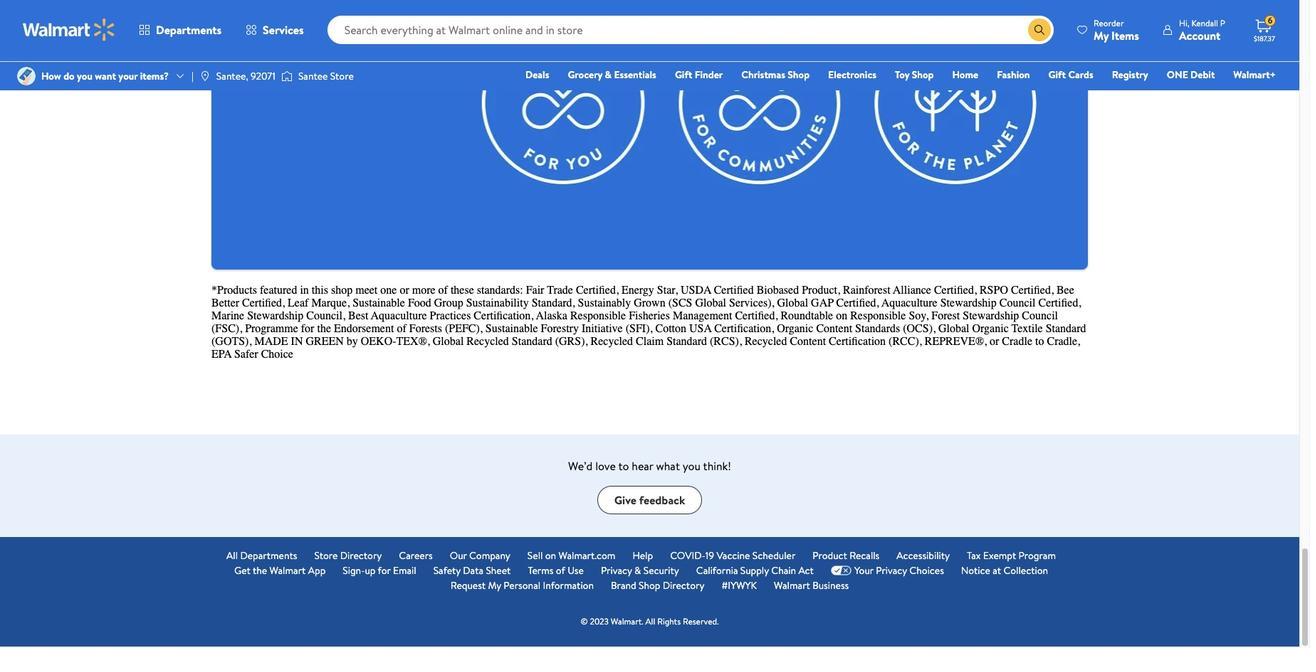 Task type: vqa. For each thing, say whether or not it's contained in the screenshot.
Toys
no



Task type: locate. For each thing, give the bounding box(es) containing it.
walmart+
[[1234, 69, 1277, 83]]

& right grocery
[[605, 69, 612, 83]]

0 vertical spatial departments
[[156, 24, 222, 39]]

all up get
[[227, 551, 238, 565]]

store
[[330, 70, 354, 85], [314, 551, 338, 565]]

#iywyk link
[[722, 581, 757, 596]]

we'd love to hear what you think!
[[568, 460, 732, 476]]

0 horizontal spatial privacy
[[601, 566, 632, 580]]

walmart.
[[611, 618, 644, 630]]

walmart+ link
[[1228, 68, 1283, 84]]

you
[[299, 0, 317, 11], [77, 70, 93, 85], [683, 460, 701, 476]]

covid-19 vaccine scheduler
[[670, 551, 796, 565]]

walmart inside tax exempt program get the walmart app
[[270, 566, 306, 580]]

can
[[320, 0, 337, 11]]

at
[[993, 566, 1002, 580]]

 image
[[17, 68, 36, 87], [199, 72, 211, 83]]

0 vertical spatial my
[[1094, 29, 1109, 45]]

store up app
[[314, 551, 338, 565]]

santee
[[298, 70, 328, 85]]

0 horizontal spatial my
[[488, 581, 502, 595]]

items
[[1112, 29, 1140, 45]]

up
[[365, 566, 376, 580]]

0 horizontal spatial all
[[227, 551, 238, 565]]

& down help
[[635, 566, 641, 580]]

2 horizontal spatial you
[[683, 460, 701, 476]]

my left items on the top
[[1094, 29, 1109, 45]]

1 horizontal spatial shop
[[788, 69, 810, 83]]

help link
[[633, 551, 653, 566]]

kendall
[[1192, 18, 1219, 30]]

directory up sign-
[[340, 551, 382, 565]]

fashion
[[997, 69, 1031, 83]]

1 vertical spatial you
[[77, 70, 93, 85]]

information
[[543, 581, 594, 595]]

toy shop link
[[889, 68, 941, 84]]

 image right |
[[199, 72, 211, 83]]

walmart image
[[23, 20, 115, 43]]

gift
[[675, 69, 693, 83], [1049, 69, 1066, 83]]

walmart right the
[[270, 566, 306, 580]]

0 horizontal spatial gift
[[675, 69, 693, 83]]

search icon image
[[1034, 26, 1046, 37]]

choices
[[910, 566, 944, 580]]

gift left the 'finder'
[[675, 69, 693, 83]]

feedback
[[640, 494, 685, 510]]

shop for brand
[[639, 581, 661, 595]]

0 horizontal spatial departments
[[156, 24, 222, 39]]

store directory link
[[314, 551, 382, 566]]

for
[[378, 566, 391, 580]]

departments
[[156, 24, 222, 39], [240, 551, 297, 565]]

california
[[697, 566, 738, 580]]

1 horizontal spatial directory
[[663, 581, 705, 595]]

2 gift from the left
[[1049, 69, 1066, 83]]

exempt
[[984, 551, 1017, 565]]

services button
[[234, 14, 316, 48]]

accessibility link
[[897, 551, 950, 566]]

reserved.
[[683, 618, 719, 630]]

1 vertical spatial departments
[[240, 551, 297, 565]]

1 vertical spatial store
[[314, 551, 338, 565]]

1 horizontal spatial all
[[646, 618, 656, 630]]

walmart down chain
[[774, 581, 811, 595]]

1 horizontal spatial gift
[[1049, 69, 1066, 83]]

2 horizontal spatial shop
[[912, 69, 934, 83]]

0 horizontal spatial you
[[77, 70, 93, 85]]

1 horizontal spatial privacy
[[876, 566, 908, 580]]

all
[[227, 551, 238, 565], [646, 618, 656, 630]]

0 vertical spatial you
[[299, 0, 317, 11]]

sell on walmart.com link
[[528, 551, 616, 566]]

0 horizontal spatial shop
[[639, 581, 661, 595]]

business
[[813, 581, 849, 595]]

you right do
[[77, 70, 93, 85]]

© 2023 walmart. all rights reserved.
[[581, 618, 719, 630]]

request
[[451, 581, 486, 595]]

$187.37
[[1254, 35, 1276, 45]]

1 vertical spatial my
[[488, 581, 502, 595]]

you inside find products you can trust—meeting authoritative standards.
[[299, 0, 317, 11]]

product recalls link
[[813, 551, 880, 566]]

help
[[633, 551, 653, 565]]

1 horizontal spatial  image
[[199, 72, 211, 83]]

Walmart Site-Wide search field
[[327, 17, 1054, 46]]

christmas
[[742, 69, 786, 83]]

1 horizontal spatial &
[[635, 566, 641, 580]]

privacy up brand
[[601, 566, 632, 580]]

 image left how
[[17, 68, 36, 87]]

gift left cards
[[1049, 69, 1066, 83]]

1 horizontal spatial departments
[[240, 551, 297, 565]]

electronics link
[[822, 68, 883, 84]]

love
[[596, 460, 616, 476]]

all left rights
[[646, 618, 656, 630]]

#iywyk
[[722, 581, 757, 595]]

1 horizontal spatial my
[[1094, 29, 1109, 45]]

shop right christmas
[[788, 69, 810, 83]]

recalls
[[850, 551, 880, 565]]

learn more
[[240, 42, 289, 56]]

give feedback
[[615, 494, 685, 510]]

store right santee
[[330, 70, 354, 85]]

you right what
[[683, 460, 701, 476]]

0 horizontal spatial &
[[605, 69, 612, 83]]

directory down security
[[663, 581, 705, 595]]

terms of use
[[528, 566, 584, 580]]

app
[[308, 566, 326, 580]]

 image
[[281, 71, 293, 85]]

your
[[855, 566, 874, 580]]

one
[[1167, 69, 1189, 83]]

1 gift from the left
[[675, 69, 693, 83]]

gift for gift cards
[[1049, 69, 1066, 83]]

my down sheet
[[488, 581, 502, 595]]

shop right toy
[[912, 69, 934, 83]]

privacy choices icon image
[[831, 568, 852, 578]]

1 vertical spatial &
[[635, 566, 641, 580]]

reorder
[[1094, 18, 1124, 30]]

 image for santee, 92071
[[199, 72, 211, 83]]

0 vertical spatial &
[[605, 69, 612, 83]]

departments up the
[[240, 551, 297, 565]]

walmart business link
[[774, 581, 849, 596]]

directory
[[340, 551, 382, 565], [663, 581, 705, 595]]

privacy right your
[[876, 566, 908, 580]]

0 vertical spatial walmart
[[270, 566, 306, 580]]

0 horizontal spatial directory
[[340, 551, 382, 565]]

act
[[799, 566, 814, 580]]

on
[[545, 551, 556, 565]]

1 vertical spatial walmart
[[774, 581, 811, 595]]

gift for gift finder
[[675, 69, 693, 83]]

sell
[[528, 551, 543, 565]]

0 horizontal spatial walmart
[[270, 566, 306, 580]]

of
[[556, 566, 566, 580]]

0 horizontal spatial  image
[[17, 68, 36, 87]]

rights
[[658, 618, 681, 630]]

email
[[393, 566, 416, 580]]

0 vertical spatial directory
[[340, 551, 382, 565]]

shop down privacy & security
[[639, 581, 661, 595]]

departments up |
[[156, 24, 222, 39]]

 image for how do you want your items?
[[17, 68, 36, 87]]

scheduler
[[753, 551, 796, 565]]

we'd
[[568, 460, 593, 476]]

privacy
[[601, 566, 632, 580], [876, 566, 908, 580]]

1 horizontal spatial you
[[299, 0, 317, 11]]

19
[[706, 551, 715, 565]]

the
[[253, 566, 267, 580]]

grocery & essentials link
[[562, 68, 663, 84]]

hi,
[[1180, 18, 1190, 30]]

&
[[605, 69, 612, 83], [635, 566, 641, 580]]

you left can
[[299, 0, 317, 11]]



Task type: describe. For each thing, give the bounding box(es) containing it.
notice at collection link
[[962, 566, 1049, 581]]

brand shop directory link
[[611, 581, 705, 596]]

find
[[228, 0, 250, 11]]

you for can
[[299, 0, 317, 11]]

& for grocery
[[605, 69, 612, 83]]

personal
[[504, 581, 541, 595]]

items?
[[140, 70, 169, 85]]

safety
[[434, 566, 461, 580]]

departments inside popup button
[[156, 24, 222, 39]]

vaccine
[[717, 551, 750, 565]]

terms of use link
[[528, 566, 584, 581]]

p
[[1221, 18, 1226, 30]]

fashion link
[[991, 68, 1037, 84]]

brand
[[611, 581, 637, 595]]

sign-
[[343, 566, 365, 580]]

notice at collection request my personal information
[[451, 566, 1049, 595]]

your privacy choices
[[855, 566, 944, 580]]

careers
[[399, 551, 433, 565]]

learn
[[240, 42, 264, 56]]

clear search field text image
[[1012, 25, 1023, 37]]

give
[[615, 494, 637, 510]]

supply
[[741, 566, 769, 580]]

your
[[119, 70, 138, 85]]

privacy & security link
[[601, 566, 679, 581]]

trust—meeting
[[339, 0, 412, 11]]

collection
[[1004, 566, 1049, 580]]

safety data sheet
[[434, 566, 511, 580]]

give feedback button
[[597, 488, 703, 516]]

product recalls
[[813, 551, 880, 565]]

0 vertical spatial all
[[227, 551, 238, 565]]

tax
[[967, 551, 981, 565]]

chain
[[772, 566, 796, 580]]

1 horizontal spatial walmart
[[774, 581, 811, 595]]

grocery
[[568, 69, 603, 83]]

cards
[[1069, 69, 1094, 83]]

data
[[463, 566, 484, 580]]

gift cards link
[[1043, 68, 1100, 84]]

walmart business
[[774, 581, 849, 595]]

tax exempt program get the walmart app
[[234, 551, 1056, 580]]

hi, kendall p account
[[1180, 18, 1226, 45]]

notice
[[962, 566, 991, 580]]

& for privacy
[[635, 566, 641, 580]]

my inside notice at collection request my personal information
[[488, 581, 502, 595]]

our company
[[450, 551, 511, 565]]

grocery & essentials
[[568, 69, 657, 83]]

all departments link
[[227, 551, 297, 566]]

1 privacy from the left
[[601, 566, 632, 580]]

store directory
[[314, 551, 382, 565]]

shop for toy
[[912, 69, 934, 83]]

more
[[266, 42, 289, 56]]

2 privacy from the left
[[876, 566, 908, 580]]

terms
[[528, 566, 554, 580]]

get the walmart app link
[[234, 566, 326, 581]]

learn more link
[[228, 38, 300, 61]]

6
[[1268, 16, 1273, 28]]

use
[[568, 566, 584, 580]]

|
[[192, 70, 194, 85]]

debit
[[1191, 69, 1216, 83]]

store inside store directory link
[[314, 551, 338, 565]]

find products you can trust—meeting authoritative standards.
[[228, 0, 412, 27]]

how do you want your items?
[[41, 70, 169, 85]]

california supply chain act link
[[697, 566, 814, 581]]

christmas shop link
[[735, 68, 816, 84]]

sign-up for email link
[[343, 566, 416, 581]]

shop for christmas
[[788, 69, 810, 83]]

departments button
[[127, 14, 234, 48]]

program
[[1019, 551, 1056, 565]]

company
[[469, 551, 511, 565]]

sheet
[[486, 566, 511, 580]]

request my personal information link
[[451, 581, 594, 596]]

my inside reorder my items
[[1094, 29, 1109, 45]]

tax exempt program link
[[967, 551, 1056, 566]]

to
[[619, 460, 629, 476]]

1 vertical spatial all
[[646, 618, 656, 630]]

deals link
[[519, 68, 556, 84]]

your privacy choices link
[[831, 566, 944, 581]]

essentials
[[614, 69, 657, 83]]

accessibility
[[897, 551, 950, 565]]

one debit
[[1167, 69, 1216, 83]]

security
[[644, 566, 679, 580]]

92071
[[251, 70, 276, 85]]

2 vertical spatial you
[[683, 460, 701, 476]]

standards.
[[294, 11, 344, 27]]

deals
[[526, 69, 550, 83]]

our company link
[[450, 551, 511, 566]]

1 vertical spatial directory
[[663, 581, 705, 595]]

christmas shop
[[742, 69, 810, 83]]

registry
[[1113, 69, 1149, 83]]

0 vertical spatial store
[[330, 70, 354, 85]]

Search search field
[[327, 17, 1054, 46]]

walmart.com
[[559, 551, 616, 565]]

our
[[450, 551, 467, 565]]

one debit link
[[1161, 68, 1222, 84]]

2023
[[590, 618, 609, 630]]

you for want
[[77, 70, 93, 85]]



